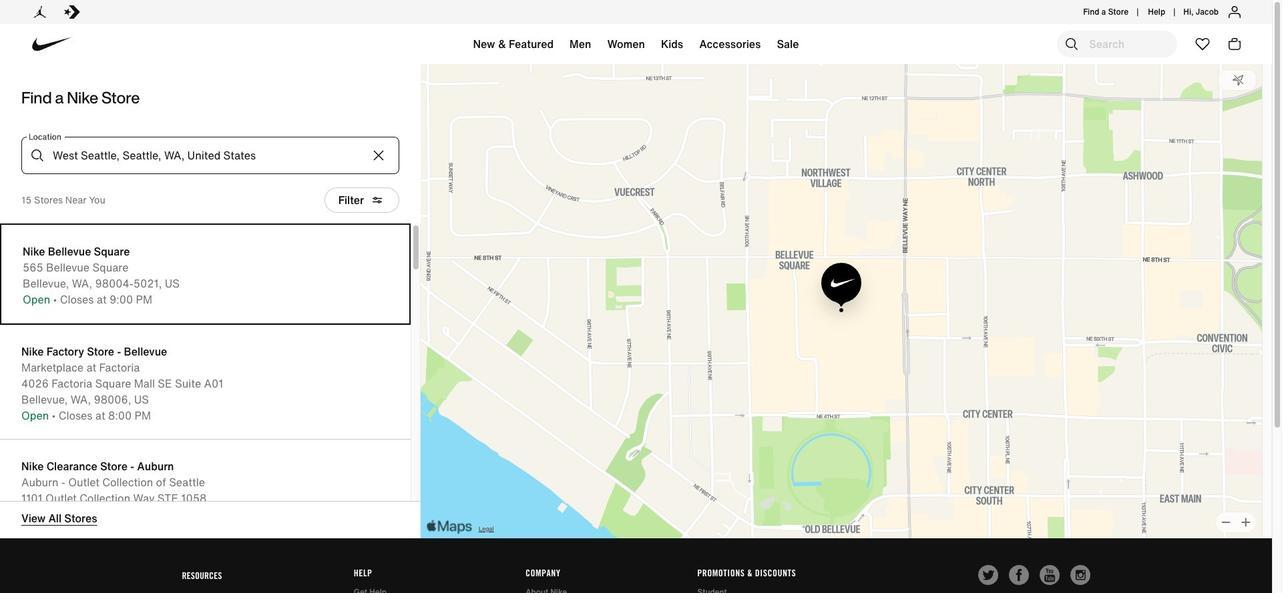 Task type: locate. For each thing, give the bounding box(es) containing it.
None search field
[[45, 137, 399, 174]]

converse image
[[64, 4, 80, 20]]

open search modal image
[[1064, 36, 1080, 52]]

facebook image
[[1009, 566, 1029, 586]]

nike home page image
[[26, 18, 78, 71]]

instagram image
[[1070, 566, 1090, 586]]

menu bar
[[227, 27, 1045, 67]]



Task type: vqa. For each thing, say whether or not it's contained in the screenshot.
THE BY
no



Task type: describe. For each thing, give the bounding box(es) containing it.
hi, jacob. account & favorites element
[[1184, 6, 1219, 18]]

twitter image
[[978, 566, 998, 586]]

jordan image
[[32, 4, 48, 20]]

Search Products text field
[[1057, 31, 1177, 57]]

favorites image
[[1195, 36, 1211, 52]]

youtube image
[[1039, 566, 1060, 586]]



